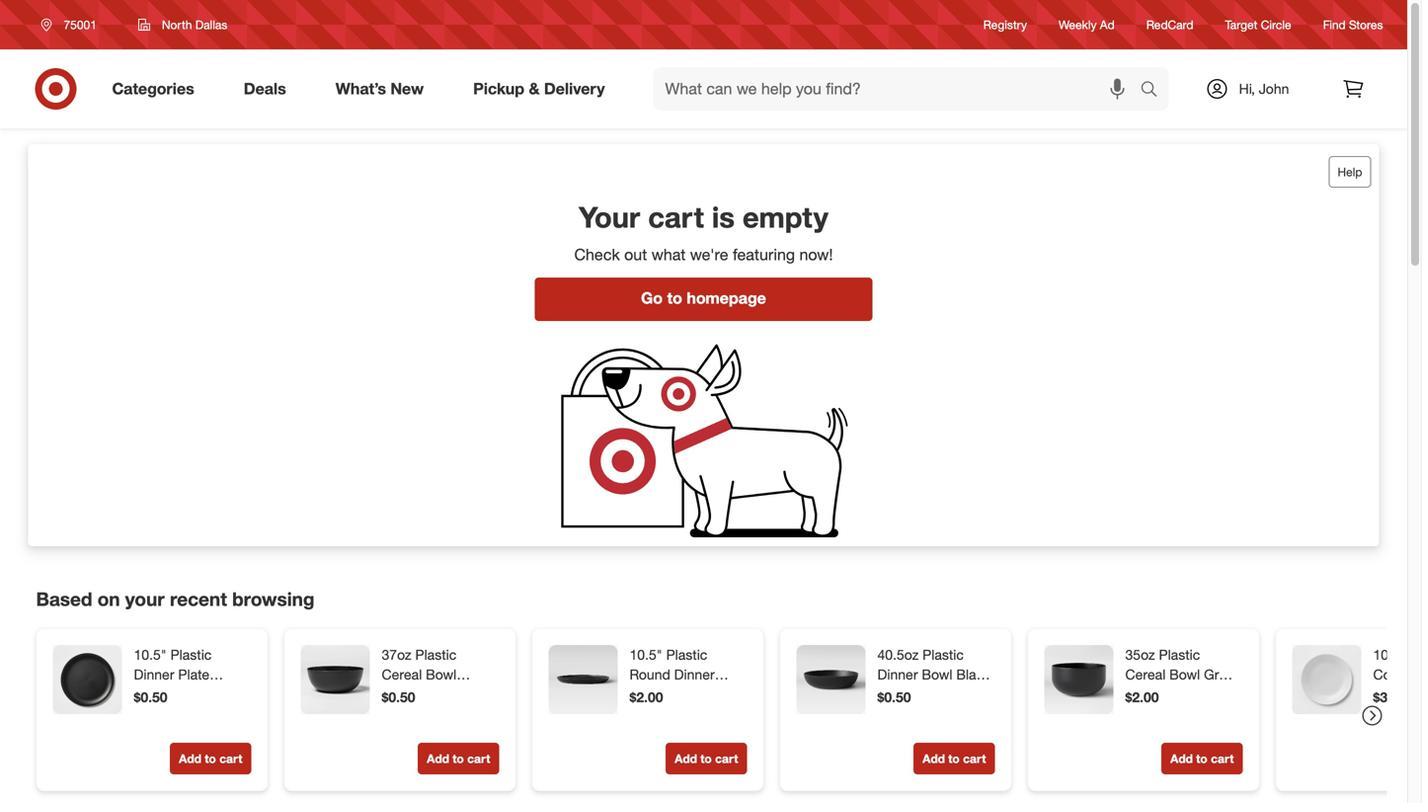 Task type: describe. For each thing, give the bounding box(es) containing it.
add to cart for 10.5" plastic dinner plate black - room essentials™
[[179, 752, 243, 766]]

search
[[1132, 81, 1179, 100]]

polypro
[[382, 686, 429, 703]]

$3.00
[[1374, 689, 1407, 706]]

plastic for 40.5oz plastic dinner bowl black - room essentials™
[[923, 646, 964, 664]]

circle
[[1261, 17, 1292, 32]]

your cart is empty
[[579, 200, 829, 235]]

plastic for 10.5" plastic round dinner plate gray - made by design™
[[666, 646, 708, 664]]

$0.50 for 40.5oz plastic dinner bowl black - room essentials™
[[878, 689, 911, 706]]

plastic for 10.5" plastic dinner plate black - room essentials™
[[171, 646, 212, 664]]

40.5oz plastic dinner bowl black - room essentials™ link
[[878, 645, 991, 723]]

add to cart button for 40.5oz plastic dinner bowl black - room essentials™
[[914, 743, 995, 775]]

go
[[641, 289, 663, 308]]

pickup & delivery
[[473, 79, 605, 98]]

75001
[[64, 17, 97, 32]]

to for 10.5" plastic round dinner plate gray - made by design™
[[701, 752, 712, 766]]

registry link
[[984, 16, 1027, 33]]

browsing
[[232, 588, 315, 611]]

dallas
[[195, 17, 228, 32]]

new
[[391, 79, 424, 98]]

10" ston link
[[1374, 645, 1423, 723]]

dinner for 40.5oz
[[878, 666, 918, 683]]

cart for 10.5" plastic dinner plate black - room essentials™
[[219, 752, 243, 766]]

bowl for polypro
[[426, 666, 457, 683]]

add for 37oz plastic cereal bowl polypro black - room essentials™
[[427, 752, 449, 766]]

10"
[[1374, 646, 1395, 664]]

by inside '10.5" plastic round dinner plate gray - made by design™'
[[630, 706, 646, 723]]

gray inside 35oz plastic cereal bowl gray - made by design™
[[1204, 666, 1233, 683]]

essentials™ for 10.5" plastic dinner plate black - room essentials™
[[134, 706, 204, 723]]

north dallas
[[162, 17, 228, 32]]

search button
[[1132, 67, 1179, 115]]

cereal for 35oz
[[1126, 666, 1166, 683]]

your
[[125, 588, 165, 611]]

40.5oz
[[878, 646, 919, 664]]

$0.50 for 37oz plastic cereal bowl polypro black - room essentials™
[[382, 689, 416, 706]]

what's new
[[336, 79, 424, 98]]

ston
[[1399, 646, 1423, 664]]

target
[[1226, 17, 1258, 32]]

stores
[[1349, 17, 1384, 32]]

35oz plastic cereal bowl gray - made by design™
[[1126, 646, 1233, 723]]

john
[[1259, 80, 1290, 97]]

$2.00 for by
[[630, 689, 663, 706]]

your
[[579, 200, 640, 235]]

north
[[162, 17, 192, 32]]

cereal for 37oz
[[382, 666, 422, 683]]

add to cart button for 37oz plastic cereal bowl polypro black - room essentials™
[[418, 743, 499, 775]]

35oz
[[1126, 646, 1155, 664]]

go to homepage
[[641, 289, 766, 308]]

target circle link
[[1226, 16, 1292, 33]]

on
[[98, 588, 120, 611]]

40.5oz plastic dinner bowl black - room essentials™
[[878, 646, 991, 723]]

plastic for 37oz plastic cereal bowl polypro black - room essentials™
[[415, 646, 457, 664]]

10.5" plastic dinner plate black - room essentials™
[[134, 646, 219, 723]]

add for 35oz plastic cereal bowl gray - made by design™
[[1171, 752, 1193, 766]]

deals
[[244, 79, 286, 98]]

out
[[624, 245, 647, 264]]

based on your recent browsing
[[36, 588, 315, 611]]

cart for 37oz plastic cereal bowl polypro black - room essentials™
[[467, 752, 491, 766]]

10.5" plastic round dinner plate gray - made by design™ link
[[630, 645, 743, 723]]

cart for 40.5oz plastic dinner bowl black - room essentials™
[[963, 752, 986, 766]]

pickup
[[473, 79, 525, 98]]

to for 40.5oz plastic dinner bowl black - room essentials™
[[949, 752, 960, 766]]

What can we help you find? suggestions appear below search field
[[654, 67, 1145, 111]]

categories link
[[95, 67, 219, 111]]

- for 40.5oz
[[878, 686, 883, 703]]

add to cart button for 35oz plastic cereal bowl gray - made by design™
[[1162, 743, 1243, 775]]

what's
[[336, 79, 386, 98]]

ad
[[1100, 17, 1115, 32]]

black for plate
[[134, 686, 168, 703]]

plate inside 10.5" plastic dinner plate black - room essentials™
[[178, 666, 210, 683]]

made inside '10.5" plastic round dinner plate gray - made by design™'
[[707, 686, 742, 703]]

10.5" for 10.5" plastic round dinner plate gray - made by design™
[[630, 646, 663, 664]]

hi, john
[[1239, 80, 1290, 97]]

go to homepage link
[[535, 278, 873, 321]]

room inside 37oz plastic cereal bowl polypro black - room essentials™
[[382, 706, 419, 723]]

what's new link
[[319, 67, 449, 111]]

&
[[529, 79, 540, 98]]



Task type: vqa. For each thing, say whether or not it's contained in the screenshot.
- in "40.5oz Plastic Dinner Bowl Black - Room Essentials™"
yes



Task type: locate. For each thing, give the bounding box(es) containing it.
cart down 10.5" plastic dinner plate black - room essentials™ link
[[219, 752, 243, 766]]

to for 37oz plastic cereal bowl polypro black - room essentials™
[[453, 752, 464, 766]]

plastic up round
[[666, 646, 708, 664]]

0 horizontal spatial bowl
[[426, 666, 457, 683]]

find stores
[[1323, 17, 1384, 32]]

2 made from the left
[[1135, 686, 1170, 703]]

4 plastic from the left
[[923, 646, 964, 664]]

cart down '10.5" plastic round dinner plate gray - made by design™' on the bottom of page
[[715, 752, 738, 766]]

1 horizontal spatial gray
[[1204, 666, 1233, 683]]

room inside 40.5oz plastic dinner bowl black - room essentials™
[[887, 686, 924, 703]]

plastic right 40.5oz
[[923, 646, 964, 664]]

add to cart down 40.5oz plastic dinner bowl black - room essentials™
[[923, 752, 986, 766]]

1 horizontal spatial dinner
[[674, 666, 715, 683]]

north dallas button
[[125, 7, 240, 42]]

cereal inside 35oz plastic cereal bowl gray - made by design™
[[1126, 666, 1166, 683]]

help
[[1338, 164, 1363, 179]]

design™ down 35oz
[[1126, 706, 1176, 723]]

add to cart button down 35oz plastic cereal bowl gray - made by design™ link
[[1162, 743, 1243, 775]]

add to cart down '10.5" plastic round dinner plate gray - made by design™' on the bottom of page
[[675, 752, 738, 766]]

delivery
[[544, 79, 605, 98]]

add down 35oz plastic cereal bowl gray - made by design™ at the bottom of the page
[[1171, 752, 1193, 766]]

dinner
[[134, 666, 174, 683], [674, 666, 715, 683], [878, 666, 918, 683]]

2 design™ from the left
[[1126, 706, 1176, 723]]

cart down 40.5oz plastic dinner bowl black - room essentials™
[[963, 752, 986, 766]]

add to cart down 10.5" plastic dinner plate black - room essentials™ link
[[179, 752, 243, 766]]

add to cart button down 40.5oz plastic dinner bowl black - room essentials™
[[914, 743, 995, 775]]

bowl for black
[[922, 666, 953, 683]]

1 horizontal spatial essentials™
[[423, 706, 492, 723]]

1 dinner from the left
[[134, 666, 174, 683]]

plastic down the recent
[[171, 646, 212, 664]]

2 horizontal spatial dinner
[[878, 666, 918, 683]]

round
[[630, 666, 671, 683]]

2 add to cart button from the left
[[418, 743, 499, 775]]

$2.00 for design™
[[1126, 689, 1159, 706]]

$2.00 down round
[[630, 689, 663, 706]]

0 horizontal spatial $2.00
[[630, 689, 663, 706]]

5 - from the left
[[1126, 686, 1131, 703]]

redcard
[[1147, 17, 1194, 32]]

1 vertical spatial plate
[[630, 686, 661, 703]]

room down 40.5oz
[[887, 686, 924, 703]]

4 add to cart button from the left
[[914, 743, 995, 775]]

to for 35oz plastic cereal bowl gray - made by design™
[[1197, 752, 1208, 766]]

dinner for 10.5"
[[134, 666, 174, 683]]

registry
[[984, 17, 1027, 32]]

made inside 35oz plastic cereal bowl gray - made by design™
[[1135, 686, 1170, 703]]

2 add to cart from the left
[[427, 752, 491, 766]]

room
[[181, 686, 219, 703], [887, 686, 924, 703], [382, 706, 419, 723]]

$0.50 for 10.5" plastic dinner plate black - room essentials™
[[134, 689, 168, 706]]

plate inside '10.5" plastic round dinner plate gray - made by design™'
[[630, 686, 661, 703]]

essentials™
[[134, 706, 204, 723], [423, 706, 492, 723], [878, 706, 948, 723]]

find stores link
[[1323, 16, 1384, 33]]

-
[[172, 686, 178, 703], [471, 686, 476, 703], [698, 686, 703, 703], [878, 686, 883, 703], [1126, 686, 1131, 703]]

- inside 10.5" plastic dinner plate black - room essentials™
[[172, 686, 178, 703]]

cereal down 35oz
[[1126, 666, 1166, 683]]

35oz plastic cereal bowl gray - made by design™ link
[[1126, 645, 1239, 723]]

1 horizontal spatial black
[[433, 686, 467, 703]]

1 horizontal spatial by
[[1174, 686, 1190, 703]]

add for 10.5" plastic round dinner plate gray - made by design™
[[675, 752, 697, 766]]

add down 10.5" plastic dinner plate black - room essentials™ link
[[179, 752, 201, 766]]

3 dinner from the left
[[878, 666, 918, 683]]

empty
[[743, 200, 829, 235]]

plastic inside '10.5" plastic round dinner plate gray - made by design™'
[[666, 646, 708, 664]]

0 vertical spatial gray
[[1204, 666, 1233, 683]]

room down the recent
[[181, 686, 219, 703]]

1 bowl from the left
[[426, 666, 457, 683]]

3 $0.50 from the left
[[878, 689, 911, 706]]

add down '10.5" plastic round dinner plate gray - made by design™' on the bottom of page
[[675, 752, 697, 766]]

2 horizontal spatial bowl
[[1170, 666, 1201, 683]]

$0.50 down 37oz
[[382, 689, 416, 706]]

0 horizontal spatial cereal
[[382, 666, 422, 683]]

plastic
[[171, 646, 212, 664], [415, 646, 457, 664], [666, 646, 708, 664], [923, 646, 964, 664], [1159, 646, 1201, 664]]

37oz plastic cereal bowl polypro black - room essentials™ link
[[382, 645, 495, 723]]

add
[[179, 752, 201, 766], [427, 752, 449, 766], [675, 752, 697, 766], [923, 752, 945, 766], [1171, 752, 1193, 766]]

check
[[574, 245, 620, 264]]

design™ inside '10.5" plastic round dinner plate gray - made by design™'
[[650, 706, 700, 723]]

0 horizontal spatial gray
[[665, 686, 694, 703]]

2 add from the left
[[427, 752, 449, 766]]

2 - from the left
[[471, 686, 476, 703]]

2 plastic from the left
[[415, 646, 457, 664]]

0 horizontal spatial dinner
[[134, 666, 174, 683]]

dinner inside '10.5" plastic round dinner plate gray - made by design™'
[[674, 666, 715, 683]]

plastic inside 35oz plastic cereal bowl gray - made by design™
[[1159, 646, 1201, 664]]

made
[[707, 686, 742, 703], [1135, 686, 1170, 703]]

0 horizontal spatial black
[[134, 686, 168, 703]]

- inside 37oz plastic cereal bowl polypro black - room essentials™
[[471, 686, 476, 703]]

is
[[712, 200, 735, 235]]

gray
[[1204, 666, 1233, 683], [665, 686, 694, 703]]

2 $0.50 from the left
[[382, 689, 416, 706]]

0 horizontal spatial $0.50
[[134, 689, 168, 706]]

2 bowl from the left
[[922, 666, 953, 683]]

2 10.5" from the left
[[630, 646, 663, 664]]

1 essentials™ from the left
[[134, 706, 204, 723]]

2 horizontal spatial black
[[957, 666, 991, 683]]

3 plastic from the left
[[666, 646, 708, 664]]

by
[[1174, 686, 1190, 703], [630, 706, 646, 723]]

1 plastic from the left
[[171, 646, 212, 664]]

plate
[[178, 666, 210, 683], [630, 686, 661, 703]]

to for 10.5" plastic dinner plate black - room essentials™
[[205, 752, 216, 766]]

10.5" plastic dinner plate black - room essentials™ link
[[134, 645, 247, 723]]

1 add to cart button from the left
[[170, 743, 251, 775]]

1 horizontal spatial 10.5"
[[630, 646, 663, 664]]

cereal
[[382, 666, 422, 683], [1126, 666, 1166, 683]]

cart down 35oz plastic cereal bowl gray - made by design™ link
[[1211, 752, 1234, 766]]

1 horizontal spatial made
[[1135, 686, 1170, 703]]

room down polypro
[[382, 706, 419, 723]]

- inside 35oz plastic cereal bowl gray - made by design™
[[1126, 686, 1131, 703]]

to
[[667, 289, 683, 308], [205, 752, 216, 766], [453, 752, 464, 766], [701, 752, 712, 766], [949, 752, 960, 766], [1197, 752, 1208, 766]]

add for 10.5" plastic dinner plate black - room essentials™
[[179, 752, 201, 766]]

gray inside '10.5" plastic round dinner plate gray - made by design™'
[[665, 686, 694, 703]]

$0.50 down your
[[134, 689, 168, 706]]

homepage
[[687, 289, 766, 308]]

10.5" plastic dinner plate black - room essentials™ image
[[53, 645, 122, 715], [53, 645, 122, 715]]

design™ down round
[[650, 706, 700, 723]]

to down 37oz plastic cereal bowl polypro black - room essentials™
[[453, 752, 464, 766]]

cart for 10.5" plastic round dinner plate gray - made by design™
[[715, 752, 738, 766]]

bowl inside 35oz plastic cereal bowl gray - made by design™
[[1170, 666, 1201, 683]]

1 $0.50 from the left
[[134, 689, 168, 706]]

plastic right 37oz
[[415, 646, 457, 664]]

black inside 37oz plastic cereal bowl polypro black - room essentials™
[[433, 686, 467, 703]]

empty cart bullseye image
[[555, 333, 853, 546]]

plastic inside 40.5oz plastic dinner bowl black - room essentials™
[[923, 646, 964, 664]]

5 add to cart button from the left
[[1162, 743, 1243, 775]]

plastic inside 37oz plastic cereal bowl polypro black - room essentials™
[[415, 646, 457, 664]]

featuring
[[733, 245, 795, 264]]

1 horizontal spatial $0.50
[[382, 689, 416, 706]]

categories
[[112, 79, 194, 98]]

37oz plastic cereal bowl polypro black - room essentials™ image
[[301, 645, 370, 715], [301, 645, 370, 715]]

to down 35oz plastic cereal bowl gray - made by design™ link
[[1197, 752, 1208, 766]]

2 horizontal spatial essentials™
[[878, 706, 948, 723]]

essentials™ inside 40.5oz plastic dinner bowl black - room essentials™
[[878, 706, 948, 723]]

cereal up polypro
[[382, 666, 422, 683]]

10.5" inside 10.5" plastic dinner plate black - room essentials™
[[134, 646, 167, 664]]

1 $2.00 from the left
[[630, 689, 663, 706]]

3 essentials™ from the left
[[878, 706, 948, 723]]

add to cart
[[179, 752, 243, 766], [427, 752, 491, 766], [675, 752, 738, 766], [923, 752, 986, 766], [1171, 752, 1234, 766]]

dinner inside 40.5oz plastic dinner bowl black - room essentials™
[[878, 666, 918, 683]]

4 add to cart from the left
[[923, 752, 986, 766]]

now!
[[800, 245, 833, 264]]

to down '10.5" plastic round dinner plate gray - made by design™' on the bottom of page
[[701, 752, 712, 766]]

2 $2.00 from the left
[[1126, 689, 1159, 706]]

add to cart down 37oz plastic cereal bowl polypro black - room essentials™
[[427, 752, 491, 766]]

dinner right round
[[674, 666, 715, 683]]

1 horizontal spatial design™
[[1126, 706, 1176, 723]]

plastic inside 10.5" plastic dinner plate black - room essentials™
[[171, 646, 212, 664]]

0 vertical spatial plate
[[178, 666, 210, 683]]

essentials™ inside 10.5" plastic dinner plate black - room essentials™
[[134, 706, 204, 723]]

3 - from the left
[[698, 686, 703, 703]]

black for bowl
[[957, 666, 991, 683]]

0 horizontal spatial made
[[707, 686, 742, 703]]

cereal inside 37oz plastic cereal bowl polypro black - room essentials™
[[382, 666, 422, 683]]

bowl inside 37oz plastic cereal bowl polypro black - room essentials™
[[426, 666, 457, 683]]

1 add from the left
[[179, 752, 201, 766]]

75001 button
[[28, 7, 117, 42]]

essentials™ inside 37oz plastic cereal bowl polypro black - room essentials™
[[423, 706, 492, 723]]

$0.50
[[134, 689, 168, 706], [382, 689, 416, 706], [878, 689, 911, 706]]

cart down 37oz plastic cereal bowl polypro black - room essentials™ link
[[467, 752, 491, 766]]

- for 35oz
[[1126, 686, 1131, 703]]

10" stoneware coupe dinner plate white - threshold™ image
[[1293, 645, 1362, 715], [1293, 645, 1362, 715]]

black inside 10.5" plastic dinner plate black - room essentials™
[[134, 686, 168, 703]]

2 dinner from the left
[[674, 666, 715, 683]]

weekly ad
[[1059, 17, 1115, 32]]

add to cart button for 10.5" plastic dinner plate black - room essentials™
[[170, 743, 251, 775]]

- inside 40.5oz plastic dinner bowl black - room essentials™
[[878, 686, 883, 703]]

add to cart for 37oz plastic cereal bowl polypro black - room essentials™
[[427, 752, 491, 766]]

pickup & delivery link
[[457, 67, 630, 111]]

add to cart for 35oz plastic cereal bowl gray - made by design™
[[1171, 752, 1234, 766]]

add down 40.5oz plastic dinner bowl black - room essentials™
[[923, 752, 945, 766]]

0 horizontal spatial by
[[630, 706, 646, 723]]

cart for 35oz plastic cereal bowl gray - made by design™
[[1211, 752, 1234, 766]]

add for 40.5oz plastic dinner bowl black - room essentials™
[[923, 752, 945, 766]]

1 horizontal spatial cereal
[[1126, 666, 1166, 683]]

design™ inside 35oz plastic cereal bowl gray - made by design™
[[1126, 706, 1176, 723]]

1 10.5" from the left
[[134, 646, 167, 664]]

$2.00 down 35oz
[[1126, 689, 1159, 706]]

0 horizontal spatial plate
[[178, 666, 210, 683]]

10.5" up round
[[630, 646, 663, 664]]

bowl
[[426, 666, 457, 683], [922, 666, 953, 683], [1170, 666, 1201, 683]]

3 add to cart button from the left
[[666, 743, 747, 775]]

dinner down 40.5oz
[[878, 666, 918, 683]]

dinner down your
[[134, 666, 174, 683]]

1 horizontal spatial room
[[382, 706, 419, 723]]

by inside 35oz plastic cereal bowl gray - made by design™
[[1174, 686, 1190, 703]]

essentials™ for 40.5oz plastic dinner bowl black - room essentials™
[[878, 706, 948, 723]]

add to cart button down 10.5" plastic dinner plate black - room essentials™ link
[[170, 743, 251, 775]]

35oz plastic cereal bowl gray - made by design™ image
[[1045, 645, 1114, 715], [1045, 645, 1114, 715]]

3 add to cart from the left
[[675, 752, 738, 766]]

plate down the recent
[[178, 666, 210, 683]]

add to cart button
[[170, 743, 251, 775], [418, 743, 499, 775], [666, 743, 747, 775], [914, 743, 995, 775], [1162, 743, 1243, 775]]

3 add from the left
[[675, 752, 697, 766]]

add to cart down 35oz plastic cereal bowl gray - made by design™ link
[[1171, 752, 1234, 766]]

room for bowl
[[887, 686, 924, 703]]

5 add from the left
[[1171, 752, 1193, 766]]

dinner inside 10.5" plastic dinner plate black - room essentials™
[[134, 666, 174, 683]]

to right go
[[667, 289, 683, 308]]

what
[[652, 245, 686, 264]]

1 add to cart from the left
[[179, 752, 243, 766]]

add to cart for 40.5oz plastic dinner bowl black - room essentials™
[[923, 752, 986, 766]]

0 horizontal spatial design™
[[650, 706, 700, 723]]

cart
[[648, 200, 704, 235], [219, 752, 243, 766], [467, 752, 491, 766], [715, 752, 738, 766], [963, 752, 986, 766], [1211, 752, 1234, 766]]

add to cart button down '10.5" plastic round dinner plate gray - made by design™' on the bottom of page
[[666, 743, 747, 775]]

0 horizontal spatial essentials™
[[134, 706, 204, 723]]

0 vertical spatial by
[[1174, 686, 1190, 703]]

1 made from the left
[[707, 686, 742, 703]]

1 horizontal spatial plate
[[630, 686, 661, 703]]

4 - from the left
[[878, 686, 883, 703]]

add to cart button for 10.5" plastic round dinner plate gray - made by design™
[[666, 743, 747, 775]]

plastic right 35oz
[[1159, 646, 1201, 664]]

0 horizontal spatial 10.5"
[[134, 646, 167, 664]]

target circle
[[1226, 17, 1292, 32]]

$2.00
[[630, 689, 663, 706], [1126, 689, 1159, 706]]

deals link
[[227, 67, 311, 111]]

1 vertical spatial gray
[[665, 686, 694, 703]]

2 cereal from the left
[[1126, 666, 1166, 683]]

2 horizontal spatial room
[[887, 686, 924, 703]]

add to cart button down 37oz plastic cereal bowl polypro black - room essentials™
[[418, 743, 499, 775]]

37oz
[[382, 646, 412, 664]]

10.5" plastic round dinner plate gray - made by design™
[[630, 646, 742, 723]]

weekly
[[1059, 17, 1097, 32]]

black inside 40.5oz plastic dinner bowl black - room essentials™
[[957, 666, 991, 683]]

10.5" inside '10.5" plastic round dinner plate gray - made by design™'
[[630, 646, 663, 664]]

add to cart for 10.5" plastic round dinner plate gray - made by design™
[[675, 752, 738, 766]]

room for plate
[[181, 686, 219, 703]]

0 horizontal spatial room
[[181, 686, 219, 703]]

bowl for gray
[[1170, 666, 1201, 683]]

to down 40.5oz plastic dinner bowl black - room essentials™
[[949, 752, 960, 766]]

based
[[36, 588, 92, 611]]

1 cereal from the left
[[382, 666, 422, 683]]

1 horizontal spatial bowl
[[922, 666, 953, 683]]

10" ston
[[1374, 646, 1423, 723]]

add down polypro
[[427, 752, 449, 766]]

2 horizontal spatial $0.50
[[878, 689, 911, 706]]

we're
[[690, 245, 729, 264]]

bowl inside 40.5oz plastic dinner bowl black - room essentials™
[[922, 666, 953, 683]]

recent
[[170, 588, 227, 611]]

redcard link
[[1147, 16, 1194, 33]]

5 plastic from the left
[[1159, 646, 1201, 664]]

help button
[[1329, 156, 1372, 188]]

1 horizontal spatial $2.00
[[1126, 689, 1159, 706]]

2 essentials™ from the left
[[423, 706, 492, 723]]

5 add to cart from the left
[[1171, 752, 1234, 766]]

37oz plastic cereal bowl polypro black - room essentials™
[[382, 646, 492, 723]]

room inside 10.5" plastic dinner plate black - room essentials™
[[181, 686, 219, 703]]

weekly ad link
[[1059, 16, 1115, 33]]

3 bowl from the left
[[1170, 666, 1201, 683]]

check out what we're featuring now!
[[574, 245, 833, 264]]

plate down round
[[630, 686, 661, 703]]

plastic for 35oz plastic cereal bowl gray - made by design™
[[1159, 646, 1201, 664]]

4 add from the left
[[923, 752, 945, 766]]

10.5" down your
[[134, 646, 167, 664]]

10.5" plastic round dinner plate gray - made by design™ image
[[549, 645, 618, 715], [549, 645, 618, 715]]

find
[[1323, 17, 1346, 32]]

cart up what on the left of the page
[[648, 200, 704, 235]]

- for 10.5"
[[172, 686, 178, 703]]

hi,
[[1239, 80, 1256, 97]]

$0.50 down 40.5oz
[[878, 689, 911, 706]]

black
[[957, 666, 991, 683], [134, 686, 168, 703], [433, 686, 467, 703]]

to down 10.5" plastic dinner plate black - room essentials™ link
[[205, 752, 216, 766]]

design™
[[650, 706, 700, 723], [1126, 706, 1176, 723]]

- inside '10.5" plastic round dinner plate gray - made by design™'
[[698, 686, 703, 703]]

1 - from the left
[[172, 686, 178, 703]]

1 design™ from the left
[[650, 706, 700, 723]]

40.5oz plastic dinner bowl black - room essentials™ image
[[797, 645, 866, 715], [797, 645, 866, 715]]

10.5" for 10.5" plastic dinner plate black - room essentials™
[[134, 646, 167, 664]]

1 vertical spatial by
[[630, 706, 646, 723]]



